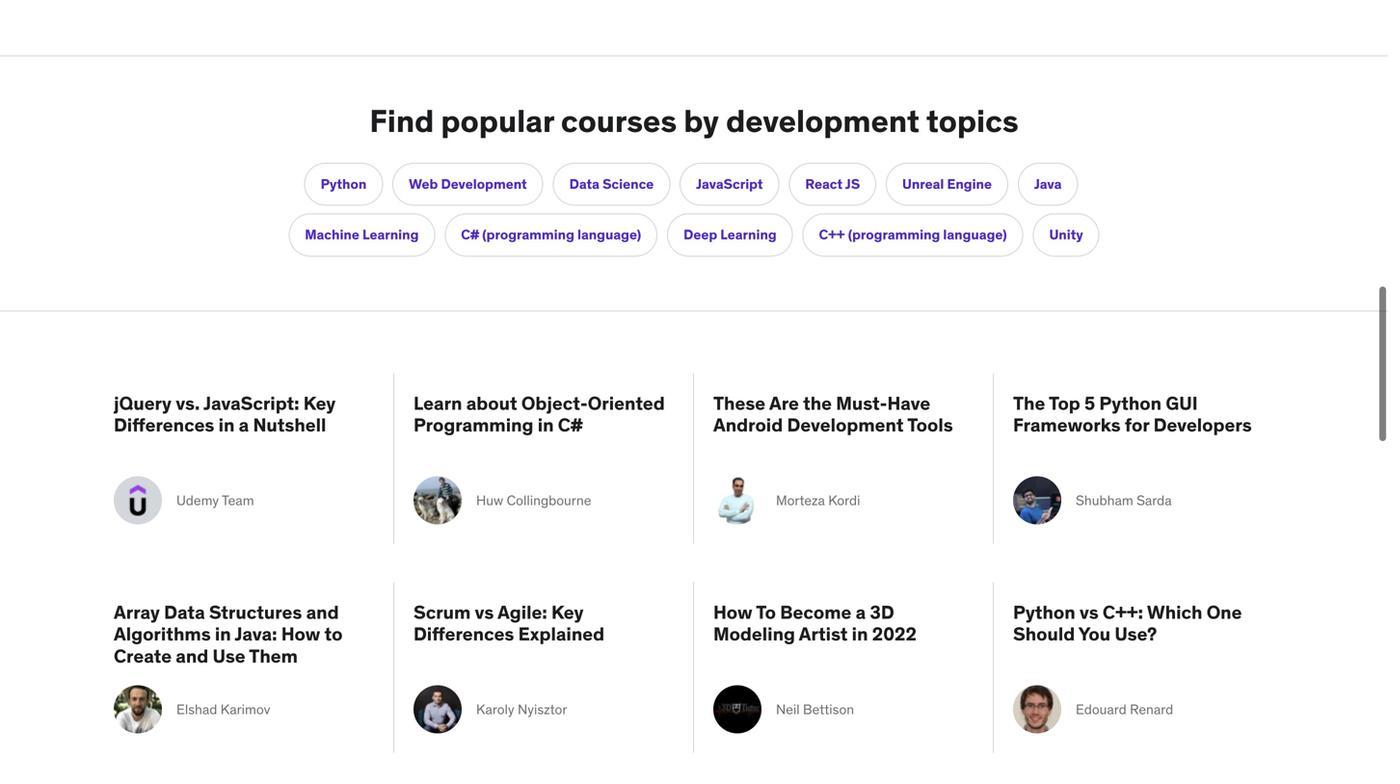 Task type: locate. For each thing, give the bounding box(es) containing it.
c# inside the learn about object-oriented programming in c#
[[558, 414, 583, 437]]

1 horizontal spatial (programming
[[848, 226, 941, 244]]

development inside these are the must-have android development tools
[[787, 414, 904, 437]]

vs for c++:
[[1080, 601, 1099, 624]]

0 vertical spatial python
[[321, 175, 367, 193]]

use
[[213, 645, 246, 668]]

frameworks
[[1014, 414, 1121, 437]]

key right agile:
[[552, 601, 584, 624]]

a left the nutshell
[[239, 414, 249, 437]]

differences inside jquery vs. javascript: key differences in a nutshell
[[114, 414, 214, 437]]

1 vertical spatial key
[[552, 601, 584, 624]]

0 vertical spatial data
[[570, 175, 600, 193]]

2 (programming from the left
[[848, 226, 941, 244]]

1 vertical spatial and
[[176, 645, 209, 668]]

differences up udemy
[[114, 414, 214, 437]]

1 horizontal spatial key
[[552, 601, 584, 624]]

1 vs from the left
[[475, 601, 494, 624]]

artist
[[799, 623, 848, 646]]

in for java:
[[215, 623, 231, 646]]

in left 3d
[[852, 623, 868, 646]]

object-
[[522, 392, 588, 415]]

2022
[[872, 623, 917, 646]]

courses
[[561, 102, 677, 140]]

0 horizontal spatial a
[[239, 414, 249, 437]]

python right the 5
[[1100, 392, 1162, 415]]

differences inside scrum vs agile: key differences explained
[[414, 623, 514, 646]]

1 horizontal spatial python
[[1014, 601, 1076, 624]]

0 vertical spatial and
[[306, 601, 339, 624]]

huw collingbourne
[[476, 492, 591, 510]]

language) down data science link
[[578, 226, 641, 244]]

0 horizontal spatial (programming
[[482, 226, 575, 244]]

learning right deep
[[721, 226, 777, 244]]

python inside python link
[[321, 175, 367, 193]]

how inside how to become a 3d modeling artist in 2022
[[714, 601, 753, 624]]

a
[[239, 414, 249, 437], [856, 601, 866, 624]]

c++
[[819, 226, 845, 244]]

1 horizontal spatial a
[[856, 601, 866, 624]]

python left you on the bottom right of page
[[1014, 601, 1076, 624]]

0 horizontal spatial key
[[304, 392, 336, 415]]

0 horizontal spatial development
[[441, 175, 527, 193]]

modeling
[[714, 623, 796, 646]]

nyisztor
[[518, 701, 567, 719]]

development
[[726, 102, 920, 140]]

vs inside scrum vs agile: key differences explained
[[475, 601, 494, 624]]

0 horizontal spatial language)
[[578, 226, 641, 244]]

team
[[222, 492, 254, 510]]

1 vertical spatial a
[[856, 601, 866, 624]]

machine learning link
[[289, 214, 435, 257]]

1 vertical spatial development
[[787, 414, 904, 437]]

vs for agile:
[[475, 601, 494, 624]]

gui
[[1166, 392, 1198, 415]]

1 horizontal spatial learning
[[721, 226, 777, 244]]

0 horizontal spatial learning
[[363, 226, 419, 244]]

in inside array data structures and algorithms in java: how to create and use them
[[215, 623, 231, 646]]

0 horizontal spatial how
[[281, 623, 320, 646]]

key inside scrum vs agile: key differences explained
[[552, 601, 584, 624]]

developers
[[1154, 414, 1252, 437]]

2 vertical spatial python
[[1014, 601, 1076, 624]]

scrum
[[414, 601, 471, 624]]

1 learning from the left
[[363, 226, 419, 244]]

these are the must-have android development tools link
[[714, 392, 974, 458]]

language) down 'engine'
[[944, 226, 1007, 244]]

edouard
[[1076, 701, 1127, 719]]

0 vertical spatial key
[[304, 392, 336, 415]]

1 horizontal spatial differences
[[414, 623, 514, 646]]

use?
[[1115, 623, 1158, 646]]

the top 5 python gui frameworks for developers
[[1014, 392, 1252, 437]]

python up machine
[[321, 175, 367, 193]]

a left 3d
[[856, 601, 866, 624]]

find
[[370, 102, 434, 140]]

1 horizontal spatial data
[[570, 175, 600, 193]]

data right array
[[164, 601, 205, 624]]

1 vertical spatial python
[[1100, 392, 1162, 415]]

must-
[[836, 392, 888, 415]]

1 horizontal spatial and
[[306, 601, 339, 624]]

2 vs from the left
[[1080, 601, 1099, 624]]

c# down the web development link
[[461, 226, 479, 244]]

in inside the learn about object-oriented programming in c#
[[538, 414, 554, 437]]

in for c#
[[538, 414, 554, 437]]

web development
[[409, 175, 527, 193]]

(programming down unreal
[[848, 226, 941, 244]]

and
[[306, 601, 339, 624], [176, 645, 209, 668]]

elshad karimov
[[176, 701, 270, 719]]

data inside array data structures and algorithms in java: how to create and use them
[[164, 601, 205, 624]]

python vs c++: which one should you use? link
[[1014, 601, 1275, 668]]

sarda
[[1137, 492, 1172, 510]]

learning right machine
[[363, 226, 419, 244]]

2 language) from the left
[[944, 226, 1007, 244]]

one
[[1207, 601, 1242, 624]]

how left 'to'
[[281, 623, 320, 646]]

deep learning link
[[667, 214, 793, 257]]

udemy
[[176, 492, 219, 510]]

bettison
[[803, 701, 855, 719]]

1 vertical spatial differences
[[414, 623, 514, 646]]

in left java:
[[215, 623, 231, 646]]

0 horizontal spatial python
[[321, 175, 367, 193]]

learning
[[363, 226, 419, 244], [721, 226, 777, 244]]

in right vs.
[[219, 414, 235, 437]]

how left to at the right of page
[[714, 601, 753, 624]]

neil
[[776, 701, 800, 719]]

differences for jquery
[[114, 414, 214, 437]]

huw
[[476, 492, 504, 510]]

vs left agile:
[[475, 601, 494, 624]]

c++ (programming language) link
[[803, 214, 1024, 257]]

c# left oriented
[[558, 414, 583, 437]]

and right structures
[[306, 601, 339, 624]]

python inside python vs c++: which one should you use?
[[1014, 601, 1076, 624]]

1 horizontal spatial language)
[[944, 226, 1007, 244]]

programming
[[414, 414, 534, 437]]

unity link
[[1033, 214, 1100, 257]]

1 language) from the left
[[578, 226, 641, 244]]

how to become a 3d modeling artist in 2022
[[714, 601, 917, 646]]

c#
[[461, 226, 479, 244], [558, 414, 583, 437]]

1 (programming from the left
[[482, 226, 575, 244]]

0 horizontal spatial differences
[[114, 414, 214, 437]]

java:
[[235, 623, 277, 646]]

and left use
[[176, 645, 209, 668]]

in right the about
[[538, 414, 554, 437]]

topics
[[927, 102, 1019, 140]]

1 horizontal spatial c#
[[558, 414, 583, 437]]

1 vertical spatial c#
[[558, 414, 583, 437]]

language)
[[578, 226, 641, 244], [944, 226, 1007, 244]]

karimov
[[221, 701, 270, 719]]

vs inside python vs c++: which one should you use?
[[1080, 601, 1099, 624]]

vs
[[475, 601, 494, 624], [1080, 601, 1099, 624]]

vs left c++:
[[1080, 601, 1099, 624]]

elshad
[[176, 701, 217, 719]]

oriented
[[588, 392, 665, 415]]

2 learning from the left
[[721, 226, 777, 244]]

which
[[1147, 601, 1203, 624]]

have
[[888, 392, 931, 415]]

0 vertical spatial a
[[239, 414, 249, 437]]

0 horizontal spatial data
[[164, 601, 205, 624]]

key inside jquery vs. javascript: key differences in a nutshell
[[304, 392, 336, 415]]

1 horizontal spatial how
[[714, 601, 753, 624]]

learning inside 'link'
[[721, 226, 777, 244]]

1 horizontal spatial development
[[787, 414, 904, 437]]

1 vertical spatial data
[[164, 601, 205, 624]]

learn about object-oriented programming in c# link
[[414, 392, 674, 458]]

data left the science
[[570, 175, 600, 193]]

differences up karoly
[[414, 623, 514, 646]]

key
[[304, 392, 336, 415], [552, 601, 584, 624]]

in
[[219, 414, 235, 437], [538, 414, 554, 437], [215, 623, 231, 646], [852, 623, 868, 646]]

c++:
[[1103, 601, 1144, 624]]

science
[[603, 175, 654, 193]]

1 horizontal spatial vs
[[1080, 601, 1099, 624]]

2 horizontal spatial python
[[1100, 392, 1162, 415]]

scrum vs agile: key differences explained link
[[414, 601, 674, 668]]

(programming for c#
[[482, 226, 575, 244]]

python for python vs c++: which one should you use?
[[1014, 601, 1076, 624]]

0 vertical spatial development
[[441, 175, 527, 193]]

key right javascript:
[[304, 392, 336, 415]]

0 horizontal spatial vs
[[475, 601, 494, 624]]

shubham
[[1076, 492, 1134, 510]]

renard
[[1130, 701, 1174, 719]]

0 vertical spatial differences
[[114, 414, 214, 437]]

edouard renard
[[1076, 701, 1174, 719]]

nutshell
[[253, 414, 326, 437]]

in inside jquery vs. javascript: key differences in a nutshell
[[219, 414, 235, 437]]

(programming down the web development link
[[482, 226, 575, 244]]

agile:
[[498, 601, 547, 624]]

differences
[[114, 414, 214, 437], [414, 623, 514, 646]]

0 vertical spatial c#
[[461, 226, 479, 244]]



Task type: describe. For each thing, give the bounding box(es) containing it.
java
[[1035, 175, 1062, 193]]

react js link
[[789, 163, 877, 206]]

jquery
[[114, 392, 172, 415]]

should
[[1014, 623, 1075, 646]]

find popular courses by development topics
[[370, 102, 1019, 140]]

udemy team
[[176, 492, 254, 510]]

learning for machine learning
[[363, 226, 419, 244]]

the
[[803, 392, 832, 415]]

(programming for c++
[[848, 226, 941, 244]]

how inside array data structures and algorithms in java: how to create and use them
[[281, 623, 320, 646]]

explained
[[518, 623, 605, 646]]

js
[[846, 175, 860, 193]]

to
[[756, 601, 776, 624]]

language) for c++ (programming language)
[[944, 226, 1007, 244]]

a inside how to become a 3d modeling artist in 2022
[[856, 601, 866, 624]]

c++ (programming language)
[[819, 226, 1007, 244]]

javascript:
[[204, 392, 299, 415]]

engine
[[947, 175, 992, 193]]

a inside jquery vs. javascript: key differences in a nutshell
[[239, 414, 249, 437]]

0 horizontal spatial c#
[[461, 226, 479, 244]]

javascript link
[[680, 163, 780, 206]]

data science
[[570, 175, 654, 193]]

python inside the top 5 python gui frameworks for developers
[[1100, 392, 1162, 415]]

3d
[[870, 601, 895, 624]]

algorithms
[[114, 623, 211, 646]]

neil bettison
[[776, 701, 855, 719]]

java link
[[1018, 163, 1078, 206]]

deep
[[684, 226, 718, 244]]

machine
[[305, 226, 360, 244]]

popular
[[441, 102, 554, 140]]

for
[[1125, 414, 1150, 437]]

kordi
[[829, 492, 861, 510]]

these
[[714, 392, 766, 415]]

key for agile:
[[552, 601, 584, 624]]

top
[[1049, 392, 1081, 415]]

react js
[[806, 175, 860, 193]]

the top 5 python gui frameworks for developers link
[[1014, 392, 1275, 458]]

web development link
[[393, 163, 544, 206]]

how to become a 3d modeling artist in 2022 link
[[714, 601, 974, 668]]

array
[[114, 601, 160, 624]]

jquery vs. javascript: key differences in a nutshell
[[114, 392, 336, 437]]

unreal engine
[[903, 175, 992, 193]]

scrum vs agile: key differences explained
[[414, 601, 605, 646]]

tools
[[908, 414, 953, 437]]

learning for deep learning
[[721, 226, 777, 244]]

c# (programming language)
[[461, 226, 641, 244]]

about
[[466, 392, 517, 415]]

web
[[409, 175, 438, 193]]

shubham sarda
[[1076, 492, 1172, 510]]

0 horizontal spatial and
[[176, 645, 209, 668]]

these are the must-have android development tools
[[714, 392, 953, 437]]

machine learning
[[305, 226, 419, 244]]

karoly nyisztor
[[476, 701, 567, 719]]

unreal engine link
[[886, 163, 1009, 206]]

learn about object-oriented programming in c#
[[414, 392, 665, 437]]

5
[[1085, 392, 1096, 415]]

react
[[806, 175, 843, 193]]

unity
[[1050, 226, 1084, 244]]

jquery vs. javascript: key differences in a nutshell link
[[114, 392, 374, 458]]

structures
[[209, 601, 302, 624]]

array data structures and algorithms in java: how to create and use them link
[[114, 601, 374, 668]]

learn
[[414, 392, 462, 415]]

android
[[714, 414, 783, 437]]

c# (programming language) link
[[445, 214, 658, 257]]

python link
[[304, 163, 383, 206]]

deep learning
[[684, 226, 777, 244]]

are
[[770, 392, 799, 415]]

by
[[684, 102, 719, 140]]

data science link
[[553, 163, 670, 206]]

key for javascript:
[[304, 392, 336, 415]]

karoly
[[476, 701, 515, 719]]

collingbourne
[[507, 492, 591, 510]]

python for python
[[321, 175, 367, 193]]

them
[[249, 645, 298, 668]]

differences for scrum
[[414, 623, 514, 646]]

unreal
[[903, 175, 944, 193]]

to
[[325, 623, 343, 646]]

vs.
[[176, 392, 200, 415]]

create
[[114, 645, 172, 668]]

in for a
[[219, 414, 235, 437]]

language) for c# (programming language)
[[578, 226, 641, 244]]

array data structures and algorithms in java: how to create and use them
[[114, 601, 343, 668]]

you
[[1079, 623, 1111, 646]]

in inside how to become a 3d modeling artist in 2022
[[852, 623, 868, 646]]



Task type: vqa. For each thing, say whether or not it's contained in the screenshot.
C# in the Learn About Object-Oriented Programming In C#
yes



